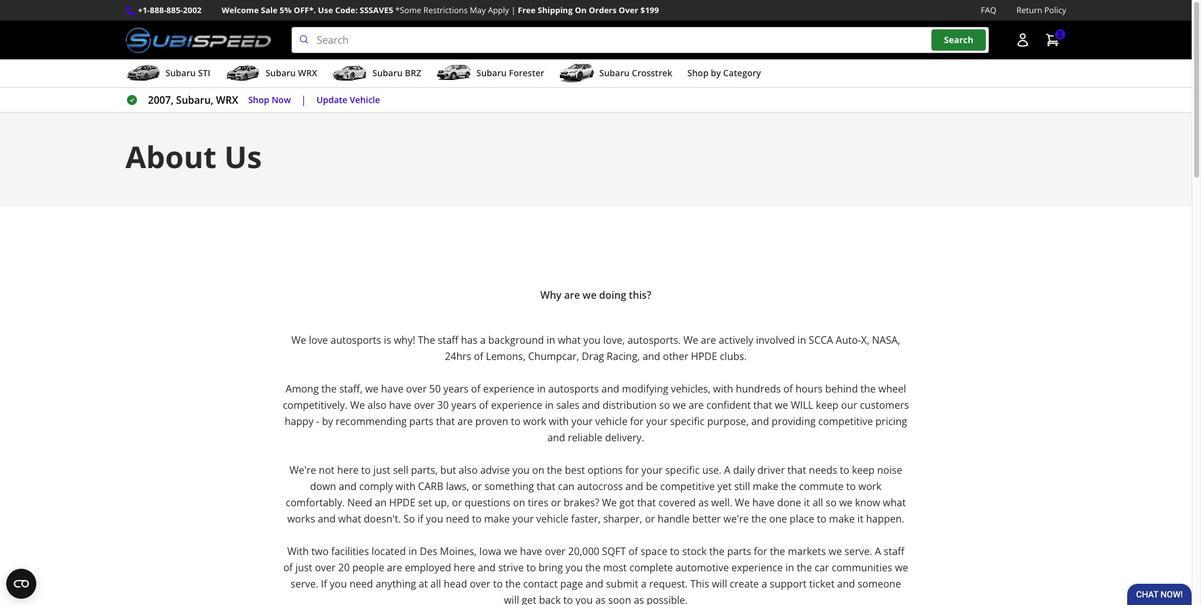Task type: vqa. For each thing, say whether or not it's contained in the screenshot.
autocross
yes



Task type: locate. For each thing, give the bounding box(es) containing it.
this?
[[629, 289, 652, 302]]

the left one
[[752, 513, 767, 526]]

make down questions
[[484, 513, 510, 526]]

subaru sti
[[166, 67, 211, 79]]

just up comply
[[374, 464, 391, 478]]

0 horizontal spatial keep
[[816, 399, 839, 412]]

1 vertical spatial vehicle
[[537, 513, 569, 526]]

1 vertical spatial keep
[[852, 464, 875, 478]]

located
[[372, 545, 406, 559]]

with
[[713, 382, 733, 396], [549, 415, 569, 429], [396, 480, 416, 494]]

0 vertical spatial staff
[[438, 334, 459, 347]]

brakes?
[[564, 496, 600, 510]]

1 horizontal spatial just
[[374, 464, 391, 478]]

1 vertical spatial parts
[[727, 545, 752, 559]]

comply
[[359, 480, 393, 494]]

search button
[[932, 30, 986, 51]]

1 vertical spatial a
[[875, 545, 882, 559]]

competitive
[[819, 415, 873, 429], [660, 480, 715, 494]]

carb
[[418, 480, 444, 494]]

we down staff,
[[350, 399, 365, 412]]

automotive
[[676, 561, 729, 575]]

are up anything
[[387, 561, 402, 575]]

over up bring
[[545, 545, 566, 559]]

subaru left sti
[[166, 67, 196, 79]]

here right the not
[[337, 464, 359, 478]]

for inside among the staff, we have over 50 years of experience in autosports and modifying vehicles, with hundreds of hours behind the wheel competitively. we also have over 30 years of experience in sales and distribution so we are confident that we will keep our customers happy - by recommending parts that are proven to work with your vehicle for your specific purpose, and providing competitive pricing and reliable delivery.
[[630, 415, 644, 429]]

1 horizontal spatial with
[[549, 415, 569, 429]]

staff inside "we love autosports is why! the staff has a background in what you love, autosports. we are actively involved in scca auto-x, nasa, 24hrs of lemons, chumpcar, drag racing, and other hpde clubs."
[[438, 334, 459, 347]]

1 vertical spatial on
[[513, 496, 525, 510]]

we inside we're not here to just sell parts, but also advise you on the best options for your specific use. a daily driver that needs to keep noise down and comply with carb laws, or something that can autocross and be competitive yet still make the commute to work comfortably. need an hpde set up, or questions on tires or brakes? we got that covered as well. we have done it all so we know what works and what doesn't. so if you need to make your vehicle faster, sharper, or handle better we're the one place to make it happen.
[[839, 496, 853, 510]]

done
[[778, 496, 802, 510]]

1 horizontal spatial will
[[712, 578, 727, 591]]

for up create
[[754, 545, 768, 559]]

subaru left forester
[[477, 67, 507, 79]]

also inside among the staff, we have over 50 years of experience in autosports and modifying vehicles, with hundreds of hours behind the wheel competitively. we also have over 30 years of experience in sales and distribution so we are confident that we will keep our customers happy - by recommending parts that are proven to work with your vehicle for your specific purpose, and providing competitive pricing and reliable delivery.
[[368, 399, 387, 412]]

0 horizontal spatial will
[[504, 594, 519, 606]]

we up car
[[829, 545, 842, 559]]

as
[[699, 496, 709, 510], [596, 594, 606, 606], [634, 594, 644, 606]]

and up distribution
[[602, 382, 620, 396]]

30
[[437, 399, 449, 412]]

subaru left crosstrek on the top of the page
[[600, 67, 630, 79]]

but
[[440, 464, 456, 478]]

0 horizontal spatial staff
[[438, 334, 459, 347]]

0 horizontal spatial all
[[431, 578, 441, 591]]

1 vertical spatial shop
[[248, 94, 269, 106]]

you up something
[[513, 464, 530, 478]]

experience up proven
[[491, 399, 543, 412]]

in left scca
[[798, 334, 806, 347]]

1 horizontal spatial all
[[813, 496, 823, 510]]

it up place
[[804, 496, 810, 510]]

need
[[446, 513, 470, 526], [350, 578, 373, 591]]

1 vertical spatial all
[[431, 578, 441, 591]]

1 horizontal spatial hpde
[[691, 350, 717, 364]]

that
[[754, 399, 773, 412], [436, 415, 455, 429], [788, 464, 807, 478], [537, 480, 556, 494], [637, 496, 656, 510]]

hpde inside we're not here to just sell parts, but also advise you on the best options for your specific use. a daily driver that needs to keep noise down and comply with carb laws, or something that can autocross and be competitive yet still make the commute to work comfortably. need an hpde set up, or questions on tires or brakes? we got that covered as well. we have done it all so we know what works and what doesn't. so if you need to make your vehicle faster, sharper, or handle better we're the one place to make it happen.
[[389, 496, 416, 510]]

hours
[[796, 382, 823, 396]]

0 vertical spatial parts
[[409, 415, 434, 429]]

that down hundreds
[[754, 399, 773, 412]]

0 horizontal spatial |
[[301, 93, 307, 107]]

back
[[539, 594, 561, 606]]

nasa,
[[872, 334, 901, 347]]

distribution
[[603, 399, 657, 412]]

need
[[347, 496, 372, 510]]

work inside among the staff, we have over 50 years of experience in autosports and modifying vehicles, with hundreds of hours behind the wheel competitively. we also have over 30 years of experience in sales and distribution so we are confident that we will keep our customers happy - by recommending parts that are proven to work with your vehicle for your specific purpose, and providing competitive pricing and reliable delivery.
[[523, 415, 546, 429]]

0 horizontal spatial here
[[337, 464, 359, 478]]

serve. left the 'if'
[[291, 578, 318, 591]]

why are we doing this?
[[541, 289, 652, 302]]

the down markets
[[797, 561, 812, 575]]

0 vertical spatial with
[[713, 382, 733, 396]]

competitive up covered
[[660, 480, 715, 494]]

return policy link
[[1017, 4, 1067, 17]]

1 vertical spatial autosports
[[549, 382, 599, 396]]

shop inside dropdown button
[[688, 67, 709, 79]]

1 horizontal spatial also
[[459, 464, 478, 478]]

strive
[[498, 561, 524, 575]]

0 vertical spatial serve.
[[845, 545, 873, 559]]

experience up create
[[732, 561, 783, 575]]

1 horizontal spatial on
[[532, 464, 545, 478]]

subaru left brz
[[373, 67, 403, 79]]

1 horizontal spatial a
[[875, 545, 882, 559]]

that down 30
[[436, 415, 455, 429]]

it down know
[[858, 513, 864, 526]]

0 vertical spatial years
[[444, 382, 469, 396]]

over
[[619, 4, 639, 16]]

1 horizontal spatial staff
[[884, 545, 905, 559]]

hpde right 'other'
[[691, 350, 717, 364]]

create
[[730, 578, 759, 591]]

need inside we're not here to just sell parts, but also advise you on the best options for your specific use. a daily driver that needs to keep noise down and comply with carb laws, or something that can autocross and be competitive yet still make the commute to work comfortably. need an hpde set up, or questions on tires or brakes? we got that covered as well. we have done it all so we know what works and what doesn't. so if you need to make your vehicle faster, sharper, or handle better we're the one place to make it happen.
[[446, 513, 470, 526]]

a down complete
[[641, 578, 647, 591]]

1 horizontal spatial here
[[454, 561, 475, 575]]

so inside we're not here to just sell parts, but also advise you on the best options for your specific use. a daily driver that needs to keep noise down and comply with carb laws, or something that can autocross and be competitive yet still make the commute to work comfortably. need an hpde set up, or questions on tires or brakes? we got that covered as well. we have done it all so we know what works and what doesn't. so if you need to make your vehicle faster, sharper, or handle better we're the one place to make it happen.
[[826, 496, 837, 510]]

1 vertical spatial it
[[858, 513, 864, 526]]

a up the communities
[[875, 545, 882, 559]]

also inside we're not here to just sell parts, but also advise you on the best options for your specific use. a daily driver that needs to keep noise down and comply with carb laws, or something that can autocross and be competitive yet still make the commute to work comfortably. need an hpde set up, or questions on tires or brakes? we got that covered as well. we have done it all so we know what works and what doesn't. so if you need to make your vehicle faster, sharper, or handle better we're the one place to make it happen.
[[459, 464, 478, 478]]

0 vertical spatial by
[[711, 67, 721, 79]]

| left free
[[511, 4, 516, 16]]

faq
[[981, 4, 997, 16]]

1 subaru from the left
[[166, 67, 196, 79]]

that right driver on the bottom of page
[[788, 464, 807, 478]]

competitive inside we're not here to just sell parts, but also advise you on the best options for your specific use. a daily driver that needs to keep noise down and comply with carb laws, or something that can autocross and be competitive yet still make the commute to work comfortably. need an hpde set up, or questions on tires or brakes? we got that covered as well. we have done it all so we know what works and what doesn't. so if you need to make your vehicle faster, sharper, or handle better we're the one place to make it happen.
[[660, 480, 715, 494]]

0 horizontal spatial work
[[523, 415, 546, 429]]

to
[[511, 415, 521, 429], [361, 464, 371, 478], [840, 464, 850, 478], [847, 480, 856, 494], [472, 513, 482, 526], [817, 513, 827, 526], [670, 545, 680, 559], [527, 561, 536, 575], [493, 578, 503, 591], [564, 594, 573, 606]]

stock
[[682, 545, 707, 559]]

autosports inside "we love autosports is why! the staff has a background in what you love, autosports. we are actively involved in scca auto-x, nasa, 24hrs of lemons, chumpcar, drag racing, and other hpde clubs."
[[331, 334, 381, 347]]

5%
[[280, 4, 292, 16]]

0 vertical spatial on
[[532, 464, 545, 478]]

0 horizontal spatial with
[[396, 480, 416, 494]]

the up 'customers'
[[861, 382, 876, 396]]

1 vertical spatial will
[[504, 594, 519, 606]]

| right now
[[301, 93, 307, 107]]

3 subaru from the left
[[373, 67, 403, 79]]

the up can
[[547, 464, 562, 478]]

auto-
[[836, 334, 861, 347]]

0 horizontal spatial so
[[659, 399, 670, 412]]

1 vertical spatial need
[[350, 578, 373, 591]]

1 horizontal spatial vehicle
[[596, 415, 628, 429]]

we left doing
[[583, 289, 597, 302]]

make down commute
[[829, 513, 855, 526]]

1 horizontal spatial keep
[[852, 464, 875, 478]]

wrx inside dropdown button
[[298, 67, 317, 79]]

subaru for subaru wrx
[[266, 67, 296, 79]]

0 vertical spatial |
[[511, 4, 516, 16]]

as up better
[[699, 496, 709, 510]]

we up providing
[[775, 399, 788, 412]]

subaru wrx button
[[226, 62, 317, 87]]

and down autosports.
[[643, 350, 661, 364]]

or right the up,
[[452, 496, 462, 510]]

tires
[[528, 496, 549, 510]]

keep inside we're not here to just sell parts, but also advise you on the best options for your specific use. a daily driver that needs to keep noise down and comply with carb laws, or something that can autocross and be competitive yet still make the commute to work comfortably. need an hpde set up, or questions on tires or brakes? we got that covered as well. we have done it all so we know what works and what doesn't. so if you need to make your vehicle faster, sharper, or handle better we're the one place to make it happen.
[[852, 464, 875, 478]]

you up "drag"
[[584, 334, 601, 347]]

subaru brz
[[373, 67, 421, 79]]

and down 'iowa'
[[478, 561, 496, 575]]

1 horizontal spatial what
[[558, 334, 581, 347]]

1 vertical spatial what
[[883, 496, 906, 510]]

hpde
[[691, 350, 717, 364], [389, 496, 416, 510]]

over up the 'if'
[[315, 561, 336, 575]]

autosports up sales
[[549, 382, 599, 396]]

staff
[[438, 334, 459, 347], [884, 545, 905, 559]]

experience
[[483, 382, 535, 396], [491, 399, 543, 412], [732, 561, 783, 575]]

shop by category button
[[688, 62, 761, 87]]

wrx up update at the top left
[[298, 67, 317, 79]]

are left proven
[[458, 415, 473, 429]]

years right 30
[[452, 399, 477, 412]]

a subaru sti thumbnail image image
[[125, 64, 161, 83]]

1 vertical spatial staff
[[884, 545, 905, 559]]

what up chumpcar,
[[558, 334, 581, 347]]

vehicle down tires at the left
[[537, 513, 569, 526]]

parts down we're
[[727, 545, 752, 559]]

a right use.
[[724, 464, 731, 478]]

a
[[480, 334, 486, 347], [641, 578, 647, 591], [762, 578, 767, 591]]

with inside we're not here to just sell parts, but also advise you on the best options for your specific use. a daily driver that needs to keep noise down and comply with carb laws, or something that can autocross and be competitive yet still make the commute to work comfortably. need an hpde set up, or questions on tires or brakes? we got that covered as well. we have done it all so we know what works and what doesn't. so if you need to make your vehicle faster, sharper, or handle better we're the one place to make it happen.
[[396, 480, 416, 494]]

1 vertical spatial work
[[859, 480, 882, 494]]

here down moines,
[[454, 561, 475, 575]]

a inside with two facilities located in des moines, iowa we have over 20,000 sqft of space to stock the parts for the markets we serve. a staff of just over 20 people are employed here and strive to bring you the most complete automotive experience in the car communities we serve. if you need anything at all head over to the contact page and submit a request. this will create a support ticket and someone will get back to you as soon as possible.
[[875, 545, 882, 559]]

$199
[[641, 4, 659, 16]]

to up comply
[[361, 464, 371, 478]]

1 horizontal spatial work
[[859, 480, 882, 494]]

vehicle up delivery.
[[596, 415, 628, 429]]

we left know
[[839, 496, 853, 510]]

you up page
[[566, 561, 583, 575]]

in
[[547, 334, 555, 347], [798, 334, 806, 347], [537, 382, 546, 396], [545, 399, 554, 412], [409, 545, 417, 559], [786, 561, 794, 575]]

0 vertical spatial here
[[337, 464, 359, 478]]

1 vertical spatial here
[[454, 561, 475, 575]]

for down distribution
[[630, 415, 644, 429]]

complete
[[630, 561, 673, 575]]

a inside "we love autosports is why! the staff has a background in what you love, autosports. we are actively involved in scca auto-x, nasa, 24hrs of lemons, chumpcar, drag racing, and other hpde clubs."
[[480, 334, 486, 347]]

0 horizontal spatial vehicle
[[537, 513, 569, 526]]

will left get
[[504, 594, 519, 606]]

1 horizontal spatial so
[[826, 496, 837, 510]]

place
[[790, 513, 815, 526]]

search input field
[[291, 27, 989, 53]]

0 vertical spatial experience
[[483, 382, 535, 396]]

racing,
[[607, 350, 640, 364]]

a inside we're not here to just sell parts, but also advise you on the best options for your specific use. a daily driver that needs to keep noise down and comply with carb laws, or something that can autocross and be competitive yet still make the commute to work comfortably. need an hpde set up, or questions on tires or brakes? we got that covered as well. we have done it all so we know what works and what doesn't. so if you need to make your vehicle faster, sharper, or handle better we're the one place to make it happen.
[[724, 464, 731, 478]]

1 horizontal spatial |
[[511, 4, 516, 16]]

competitive down our
[[819, 415, 873, 429]]

0 vertical spatial what
[[558, 334, 581, 347]]

we inside among the staff, we have over 50 years of experience in autosports and modifying vehicles, with hundreds of hours behind the wheel competitively. we also have over 30 years of experience in sales and distribution so we are confident that we will keep our customers happy - by recommending parts that are proven to work with your vehicle for your specific purpose, and providing competitive pricing and reliable delivery.
[[350, 399, 365, 412]]

just down with
[[295, 561, 312, 575]]

and right page
[[586, 578, 604, 591]]

work right proven
[[523, 415, 546, 429]]

over right head
[[470, 578, 491, 591]]

all
[[813, 496, 823, 510], [431, 578, 441, 591]]

also up the recommending
[[368, 399, 387, 412]]

with two facilities located in des moines, iowa we have over 20,000 sqft of space to stock the parts for the markets we serve. a staff of just over 20 people are employed here and strive to bring you the most complete automotive experience in the car communities we serve. if you need anything at all head over to the contact page and submit a request. this will create a support ticket and someone will get back to you as soon as possible.
[[283, 545, 909, 606]]

0 vertical spatial need
[[446, 513, 470, 526]]

this
[[691, 578, 710, 591]]

24hrs
[[445, 350, 472, 364]]

at
[[419, 578, 428, 591]]

need down people on the bottom of the page
[[350, 578, 373, 591]]

return policy
[[1017, 4, 1067, 16]]

people
[[352, 561, 385, 575]]

for
[[630, 415, 644, 429], [626, 464, 639, 478], [754, 545, 768, 559]]

0 horizontal spatial it
[[804, 496, 810, 510]]

sharper,
[[604, 513, 643, 526]]

so inside among the staff, we have over 50 years of experience in autosports and modifying vehicles, with hundreds of hours behind the wheel competitively. we also have over 30 years of experience in sales and distribution so we are confident that we will keep our customers happy - by recommending parts that are proven to work with your vehicle for your specific purpose, and providing competitive pricing and reliable delivery.
[[659, 399, 670, 412]]

1 horizontal spatial need
[[446, 513, 470, 526]]

1 vertical spatial so
[[826, 496, 837, 510]]

0 horizontal spatial need
[[350, 578, 373, 591]]

serve. up the communities
[[845, 545, 873, 559]]

1 horizontal spatial a
[[641, 578, 647, 591]]

to down questions
[[472, 513, 482, 526]]

885-
[[166, 4, 183, 16]]

it
[[804, 496, 810, 510], [858, 513, 864, 526]]

up,
[[435, 496, 450, 510]]

1 horizontal spatial competitive
[[819, 415, 873, 429]]

2 subaru from the left
[[266, 67, 296, 79]]

0 vertical spatial work
[[523, 415, 546, 429]]

staff up 24hrs
[[438, 334, 459, 347]]

0 vertical spatial specific
[[670, 415, 705, 429]]

2 vertical spatial experience
[[732, 561, 783, 575]]

0 vertical spatial just
[[374, 464, 391, 478]]

button image
[[1015, 33, 1030, 48]]

a subaru crosstrek thumbnail image image
[[559, 64, 595, 83]]

have inside we're not here to just sell parts, but also advise you on the best options for your specific use. a daily driver that needs to keep noise down and comply with carb laws, or something that can autocross and be competitive yet still make the commute to work comfortably. need an hpde set up, or questions on tires or brakes? we got that covered as well. we have done it all so we know what works and what doesn't. so if you need to make your vehicle faster, sharper, or handle better we're the one place to make it happen.
[[753, 496, 775, 510]]

what down need
[[338, 513, 361, 526]]

hpde up so
[[389, 496, 416, 510]]

you right the 'if'
[[330, 578, 347, 591]]

0 horizontal spatial also
[[368, 399, 387, 412]]

we
[[291, 334, 306, 347], [684, 334, 699, 347], [350, 399, 365, 412], [602, 496, 617, 510], [735, 496, 750, 510]]

0 vertical spatial keep
[[816, 399, 839, 412]]

need down the up,
[[446, 513, 470, 526]]

with down sell
[[396, 480, 416, 494]]

0 horizontal spatial hpde
[[389, 496, 416, 510]]

and right purpose,
[[752, 415, 769, 429]]

faq link
[[981, 4, 997, 17]]

0 horizontal spatial shop
[[248, 94, 269, 106]]

happen.
[[866, 513, 905, 526]]

needs
[[809, 464, 838, 478]]

1 vertical spatial for
[[626, 464, 639, 478]]

1 vertical spatial hpde
[[389, 496, 416, 510]]

here inside with two facilities located in des moines, iowa we have over 20,000 sqft of space to stock the parts for the markets we serve. a staff of just over 20 people are employed here and strive to bring you the most complete automotive experience in the car communities we serve. if you need anything at all head over to the contact page and submit a request. this will create a support ticket and someone will get back to you as soon as possible.
[[454, 561, 475, 575]]

delivery.
[[605, 431, 644, 445]]

competitive inside among the staff, we have over 50 years of experience in autosports and modifying vehicles, with hundreds of hours behind the wheel competitively. we also have over 30 years of experience in sales and distribution so we are confident that we will keep our customers happy - by recommending parts that are proven to work with your vehicle for your specific purpose, and providing competitive pricing and reliable delivery.
[[819, 415, 873, 429]]

what up happen.
[[883, 496, 906, 510]]

0 vertical spatial shop
[[688, 67, 709, 79]]

the
[[321, 382, 337, 396], [861, 382, 876, 396], [547, 464, 562, 478], [781, 480, 797, 494], [752, 513, 767, 526], [709, 545, 725, 559], [770, 545, 786, 559], [586, 561, 601, 575], [797, 561, 812, 575], [505, 578, 521, 591]]

1 vertical spatial by
[[322, 415, 333, 429]]

1 vertical spatial just
[[295, 561, 312, 575]]

2 vertical spatial with
[[396, 480, 416, 494]]

specific
[[670, 415, 705, 429], [666, 464, 700, 478]]

specific inside we're not here to just sell parts, but also advise you on the best options for your specific use. a daily driver that needs to keep noise down and comply with carb laws, or something that can autocross and be competitive yet still make the commute to work comfortably. need an hpde set up, or questions on tires or brakes? we got that covered as well. we have done it all so we know what works and what doesn't. so if you need to make your vehicle faster, sharper, or handle better we're the one place to make it happen.
[[666, 464, 700, 478]]

0 vertical spatial wrx
[[298, 67, 317, 79]]

recommending
[[336, 415, 407, 429]]

1 vertical spatial wrx
[[216, 93, 238, 107]]

2 horizontal spatial as
[[699, 496, 709, 510]]

shop left category
[[688, 67, 709, 79]]

as inside we're not here to just sell parts, but also advise you on the best options for your specific use. a daily driver that needs to keep noise down and comply with carb laws, or something that can autocross and be competitive yet still make the commute to work comfortably. need an hpde set up, or questions on tires or brakes? we got that covered as well. we have done it all so we know what works and what doesn't. so if you need to make your vehicle faster, sharper, or handle better we're the one place to make it happen.
[[699, 496, 709, 510]]

subaru crosstrek button
[[559, 62, 673, 87]]

work
[[523, 415, 546, 429], [859, 480, 882, 494]]

+1-888-885-2002
[[138, 4, 202, 16]]

will
[[712, 578, 727, 591], [504, 594, 519, 606]]

of inside "we love autosports is why! the staff has a background in what you love, autosports. we are actively involved in scca auto-x, nasa, 24hrs of lemons, chumpcar, drag racing, and other hpde clubs."
[[474, 350, 484, 364]]

by
[[711, 67, 721, 79], [322, 415, 333, 429]]

0 vertical spatial will
[[712, 578, 727, 591]]

behind
[[826, 382, 858, 396]]

4 subaru from the left
[[477, 67, 507, 79]]

advise
[[480, 464, 510, 478]]

1 horizontal spatial shop
[[688, 67, 709, 79]]

specific left use.
[[666, 464, 700, 478]]

0 vertical spatial all
[[813, 496, 823, 510]]

vehicles,
[[671, 382, 711, 396]]

other
[[663, 350, 689, 364]]

0 vertical spatial so
[[659, 399, 670, 412]]

subaru inside dropdown button
[[600, 67, 630, 79]]

0 horizontal spatial parts
[[409, 415, 434, 429]]

our
[[841, 399, 858, 412]]

or right tires at the left
[[551, 496, 561, 510]]

we down vehicles,
[[673, 399, 686, 412]]

among the staff, we have over 50 years of experience in autosports and modifying vehicles, with hundreds of hours behind the wheel competitively. we also have over 30 years of experience in sales and distribution so we are confident that we will keep our customers happy - by recommending parts that are proven to work with your vehicle for your specific purpose, and providing competitive pricing and reliable delivery.
[[283, 382, 909, 445]]

5 subaru from the left
[[600, 67, 630, 79]]

we love autosports is why! the staff has a background in what you love, autosports. we are actively involved in scca auto-x, nasa, 24hrs of lemons, chumpcar, drag racing, and other hpde clubs.
[[291, 334, 901, 364]]

0 horizontal spatial by
[[322, 415, 333, 429]]

1 horizontal spatial wrx
[[298, 67, 317, 79]]

0 vertical spatial a
[[724, 464, 731, 478]]

parts
[[409, 415, 434, 429], [727, 545, 752, 559]]

markets
[[788, 545, 826, 559]]

0 horizontal spatial a
[[480, 334, 486, 347]]

work inside we're not here to just sell parts, but also advise you on the best options for your specific use. a daily driver that needs to keep noise down and comply with carb laws, or something that can autocross and be competitive yet still make the commute to work comfortably. need an hpde set up, or questions on tires or brakes? we got that covered as well. we have done it all so we know what works and what doesn't. so if you need to make your vehicle faster, sharper, or handle better we're the one place to make it happen.
[[859, 480, 882, 494]]

staff down happen.
[[884, 545, 905, 559]]

on
[[575, 4, 587, 16]]

1 horizontal spatial by
[[711, 67, 721, 79]]

0 vertical spatial autosports
[[331, 334, 381, 347]]

handle
[[658, 513, 690, 526]]

0 horizontal spatial what
[[338, 513, 361, 526]]

here inside we're not here to just sell parts, but also advise you on the best options for your specific use. a daily driver that needs to keep noise down and comply with carb laws, or something that can autocross and be competitive yet still make the commute to work comfortably. need an hpde set up, or questions on tires or brakes? we got that covered as well. we have done it all so we know what works and what doesn't. so if you need to make your vehicle faster, sharper, or handle better we're the one place to make it happen.
[[337, 464, 359, 478]]

sale
[[261, 4, 278, 16]]

shop for shop by category
[[688, 67, 709, 79]]

1 horizontal spatial parts
[[727, 545, 752, 559]]

experience inside with two facilities located in des moines, iowa we have over 20,000 sqft of space to stock the parts for the markets we serve. a staff of just over 20 people are employed here and strive to bring you the most complete automotive experience in the car communities we serve. if you need anything at all head over to the contact page and submit a request. this will create a support ticket and someone will get back to you as soon as possible.
[[732, 561, 783, 575]]

years up 30
[[444, 382, 469, 396]]

over left 50 on the left
[[406, 382, 427, 396]]

are inside "we love autosports is why! the staff has a background in what you love, autosports. we are actively involved in scca auto-x, nasa, 24hrs of lemons, chumpcar, drag racing, and other hpde clubs."
[[701, 334, 716, 347]]

0 horizontal spatial just
[[295, 561, 312, 575]]

for inside we're not here to just sell parts, but also advise you on the best options for your specific use. a daily driver that needs to keep noise down and comply with carb laws, or something that can autocross and be competitive yet still make the commute to work comfortably. need an hpde set up, or questions on tires or brakes? we got that covered as well. we have done it all so we know what works and what doesn't. so if you need to make your vehicle faster, sharper, or handle better we're the one place to make it happen.
[[626, 464, 639, 478]]

sti
[[198, 67, 211, 79]]

are inside with two facilities located in des moines, iowa we have over 20,000 sqft of space to stock the parts for the markets we serve. a staff of just over 20 people are employed here and strive to bring you the most complete automotive experience in the car communities we serve. if you need anything at all head over to the contact page and submit a request. this will create a support ticket and someone will get back to you as soon as possible.
[[387, 561, 402, 575]]



Task type: describe. For each thing, give the bounding box(es) containing it.
just inside with two facilities located in des moines, iowa we have over 20,000 sqft of space to stock the parts for the markets we serve. a staff of just over 20 people are employed here and strive to bring you the most complete automotive experience in the car communities we serve. if you need anything at all head over to the contact page and submit a request. this will create a support ticket and someone will get back to you as soon as possible.
[[295, 561, 312, 575]]

open widget image
[[6, 569, 36, 600]]

orders
[[589, 4, 617, 16]]

support
[[770, 578, 807, 591]]

and inside "we love autosports is why! the staff has a background in what you love, autosports. we are actively involved in scca auto-x, nasa, 24hrs of lemons, chumpcar, drag racing, and other hpde clubs."
[[643, 350, 661, 364]]

2 vertical spatial what
[[338, 513, 361, 526]]

1 horizontal spatial as
[[634, 594, 644, 606]]

ticket
[[810, 578, 835, 591]]

employed
[[405, 561, 451, 575]]

20
[[338, 561, 350, 575]]

to down strive
[[493, 578, 503, 591]]

best
[[565, 464, 585, 478]]

we left got
[[602, 496, 617, 510]]

we left love
[[291, 334, 306, 347]]

contact
[[523, 578, 558, 591]]

hpde inside "we love autosports is why! the staff has a background in what you love, autosports. we are actively involved in scca auto-x, nasa, 24hrs of lemons, chumpcar, drag racing, and other hpde clubs."
[[691, 350, 717, 364]]

we up strive
[[504, 545, 518, 559]]

2 horizontal spatial with
[[713, 382, 733, 396]]

50
[[430, 382, 441, 396]]

we right staff,
[[365, 382, 379, 396]]

2 button
[[1039, 28, 1067, 53]]

iowa
[[479, 545, 502, 559]]

subaru for subaru crosstrek
[[600, 67, 630, 79]]

by inside dropdown button
[[711, 67, 721, 79]]

or right the laws,
[[472, 480, 482, 494]]

search
[[944, 34, 974, 46]]

brz
[[405, 67, 421, 79]]

subispeed logo image
[[125, 27, 271, 53]]

x,
[[861, 334, 870, 347]]

the down 20,000 on the left of the page
[[586, 561, 601, 575]]

autosports inside among the staff, we have over 50 years of experience in autosports and modifying vehicles, with hundreds of hours behind the wheel competitively. we also have over 30 years of experience in sales and distribution so we are confident that we will keep our customers happy - by recommending parts that are proven to work with your vehicle for your specific purpose, and providing competitive pricing and reliable delivery.
[[549, 382, 599, 396]]

is
[[384, 334, 391, 347]]

subaru for subaru sti
[[166, 67, 196, 79]]

subaru wrx
[[266, 67, 317, 79]]

a subaru wrx thumbnail image image
[[226, 64, 261, 83]]

subaru forester
[[477, 67, 544, 79]]

actively
[[719, 334, 754, 347]]

set
[[418, 496, 432, 510]]

options
[[588, 464, 623, 478]]

the up automotive
[[709, 545, 725, 559]]

1 horizontal spatial make
[[753, 480, 779, 494]]

use.
[[703, 464, 722, 478]]

may
[[470, 4, 486, 16]]

0 horizontal spatial make
[[484, 513, 510, 526]]

customers
[[860, 399, 909, 412]]

yet
[[718, 480, 732, 494]]

to down page
[[564, 594, 573, 606]]

and up need
[[339, 480, 357, 494]]

are right why at the top left of the page
[[564, 289, 580, 302]]

you inside "we love autosports is why! the staff has a background in what you love, autosports. we are actively involved in scca auto-x, nasa, 24hrs of lemons, chumpcar, drag racing, and other hpde clubs."
[[584, 334, 601, 347]]

0 horizontal spatial serve.
[[291, 578, 318, 591]]

we're
[[290, 464, 316, 478]]

possible.
[[647, 594, 688, 606]]

specific inside among the staff, we have over 50 years of experience in autosports and modifying vehicles, with hundreds of hours behind the wheel competitively. we also have over 30 years of experience in sales and distribution so we are confident that we will keep our customers happy - by recommending parts that are proven to work with your vehicle for your specific purpose, and providing competitive pricing and reliable delivery.
[[670, 415, 705, 429]]

in up chumpcar,
[[547, 334, 555, 347]]

two
[[311, 545, 329, 559]]

in up support
[[786, 561, 794, 575]]

shop now
[[248, 94, 291, 106]]

to left stock
[[670, 545, 680, 559]]

has
[[461, 334, 478, 347]]

2
[[1058, 28, 1063, 40]]

noise
[[878, 464, 903, 478]]

to up know
[[847, 480, 856, 494]]

you down page
[[576, 594, 593, 606]]

well.
[[712, 496, 733, 510]]

vehicle inside we're not here to just sell parts, but also advise you on the best options for your specific use. a daily driver that needs to keep noise down and comply with carb laws, or something that can autocross and be competitive yet still make the commute to work comfortably. need an hpde set up, or questions on tires or brakes? we got that covered as well. we have done it all so we know what works and what doesn't. so if you need to make your vehicle faster, sharper, or handle better we're the one place to make it happen.
[[537, 513, 569, 526]]

the up competitively.
[[321, 382, 337, 396]]

what inside "we love autosports is why! the staff has a background in what you love, autosports. we are actively involved in scca auto-x, nasa, 24hrs of lemons, chumpcar, drag racing, and other hpde clubs."
[[558, 334, 581, 347]]

request.
[[649, 578, 688, 591]]

all inside with two facilities located in des moines, iowa we have over 20,000 sqft of space to stock the parts for the markets we serve. a staff of just over 20 people are employed here and strive to bring you the most complete automotive experience in the car communities we serve. if you need anything at all head over to the contact page and submit a request. this will create a support ticket and someone will get back to you as soon as possible.
[[431, 578, 441, 591]]

autocross
[[577, 480, 623, 494]]

among
[[286, 382, 319, 396]]

the up done
[[781, 480, 797, 494]]

not
[[319, 464, 335, 478]]

better
[[693, 513, 721, 526]]

0 horizontal spatial wrx
[[216, 93, 238, 107]]

need inside with two facilities located in des moines, iowa we have over 20,000 sqft of space to stock the parts for the markets we serve. a staff of just over 20 people are employed here and strive to bring you the most complete automotive experience in the car communities we serve. if you need anything at all head over to the contact page and submit a request. this will create a support ticket and someone will get back to you as soon as possible.
[[350, 578, 373, 591]]

1 vertical spatial |
[[301, 93, 307, 107]]

happy
[[285, 415, 314, 429]]

0 horizontal spatial as
[[596, 594, 606, 606]]

all inside we're not here to just sell parts, but also advise you on the best options for your specific use. a daily driver that needs to keep noise down and comply with carb laws, or something that can autocross and be competitive yet still make the commute to work comfortably. need an hpde set up, or questions on tires or brakes? we got that covered as well. we have done it all so we know what works and what doesn't. so if you need to make your vehicle faster, sharper, or handle better we're the one place to make it happen.
[[813, 496, 823, 510]]

your up the reliable
[[572, 415, 593, 429]]

and down comfortably. on the left of page
[[318, 513, 336, 526]]

1 horizontal spatial it
[[858, 513, 864, 526]]

just inside we're not here to just sell parts, but also advise you on the best options for your specific use. a daily driver that needs to keep noise down and comply with carb laws, or something that can autocross and be competitive yet still make the commute to work comfortably. need an hpde set up, or questions on tires or brakes? we got that covered as well. we have done it all so we know what works and what doesn't. so if you need to make your vehicle faster, sharper, or handle better we're the one place to make it happen.
[[374, 464, 391, 478]]

moines,
[[440, 545, 477, 559]]

1 vertical spatial years
[[452, 399, 477, 412]]

us
[[224, 137, 262, 177]]

over left 30
[[414, 399, 435, 412]]

shipping
[[538, 4, 573, 16]]

and left the reliable
[[548, 431, 565, 445]]

can
[[558, 480, 575, 494]]

your up the be
[[642, 464, 663, 478]]

your down distribution
[[646, 415, 668, 429]]

*some
[[396, 4, 421, 16]]

policy
[[1045, 4, 1067, 16]]

confident
[[707, 399, 751, 412]]

in left des in the bottom left of the page
[[409, 545, 417, 559]]

off*.
[[294, 4, 316, 16]]

most
[[603, 561, 627, 575]]

have inside with two facilities located in des moines, iowa we have over 20,000 sqft of space to stock the parts for the markets we serve. a staff of just over 20 people are employed here and strive to bring you the most complete automotive experience in the car communities we serve. if you need anything at all head over to the contact page and submit a request. this will create a support ticket and someone will get back to you as soon as possible.
[[520, 545, 542, 559]]

888-
[[150, 4, 166, 16]]

parts inside among the staff, we have over 50 years of experience in autosports and modifying vehicles, with hundreds of hours behind the wheel competitively. we also have over 30 years of experience in sales and distribution so we are confident that we will keep our customers happy - by recommending parts that are proven to work with your vehicle for your specific purpose, and providing competitive pricing and reliable delivery.
[[409, 415, 434, 429]]

for inside with two facilities located in des moines, iowa we have over 20,000 sqft of space to stock the parts for the markets we serve. a staff of just over 20 people are employed here and strive to bring you the most complete automotive experience in the car communities we serve. if you need anything at all head over to the contact page and submit a request. this will create a support ticket and someone will get back to you as soon as possible.
[[754, 545, 768, 559]]

to up "contact"
[[527, 561, 536, 575]]

shop for shop now
[[248, 94, 269, 106]]

to right needs
[[840, 464, 850, 478]]

doing
[[599, 289, 626, 302]]

in left sales
[[545, 399, 554, 412]]

an
[[375, 496, 387, 510]]

commute
[[799, 480, 844, 494]]

parts inside with two facilities located in des moines, iowa we have over 20,000 sqft of space to stock the parts for the markets we serve. a staff of just over 20 people are employed here and strive to bring you the most complete automotive experience in the car communities we serve. if you need anything at all head over to the contact page and submit a request. this will create a support ticket and someone will get back to you as soon as possible.
[[727, 545, 752, 559]]

love,
[[603, 334, 625, 347]]

down
[[310, 480, 336, 494]]

laws,
[[446, 480, 469, 494]]

comfortably.
[[286, 496, 345, 510]]

2 horizontal spatial make
[[829, 513, 855, 526]]

subaru for subaru brz
[[373, 67, 403, 79]]

2007,
[[148, 93, 174, 107]]

to right place
[[817, 513, 827, 526]]

we're not here to just sell parts, but also advise you on the best options for your specific use. a daily driver that needs to keep noise down and comply with carb laws, or something that can autocross and be competitive yet still make the commute to work comfortably. need an hpde set up, or questions on tires or brakes? we got that covered as well. we have done it all so we know what works and what doesn't. so if you need to make your vehicle faster, sharper, or handle better we're the one place to make it happen.
[[286, 464, 906, 526]]

that up tires at the left
[[537, 480, 556, 494]]

still
[[735, 480, 750, 494]]

and down the communities
[[837, 578, 855, 591]]

you right the if
[[426, 513, 443, 526]]

head
[[444, 578, 467, 591]]

are down vehicles,
[[689, 399, 704, 412]]

by inside among the staff, we have over 50 years of experience in autosports and modifying vehicles, with hundreds of hours behind the wheel competitively. we also have over 30 years of experience in sales and distribution so we are confident that we will keep our customers happy - by recommending parts that are proven to work with your vehicle for your specific purpose, and providing competitive pricing and reliable delivery.
[[322, 415, 333, 429]]

or left handle
[[645, 513, 655, 526]]

the down strive
[[505, 578, 521, 591]]

vehicle inside among the staff, we have over 50 years of experience in autosports and modifying vehicles, with hundreds of hours behind the wheel competitively. we also have over 30 years of experience in sales and distribution so we are confident that we will keep our customers happy - by recommending parts that are proven to work with your vehicle for your specific purpose, and providing competitive pricing and reliable delivery.
[[596, 415, 628, 429]]

a subaru brz thumbnail image image
[[332, 64, 367, 83]]

communities
[[832, 561, 893, 575]]

and right sales
[[582, 399, 600, 412]]

update vehicle button
[[317, 93, 380, 107]]

1 vertical spatial experience
[[491, 399, 543, 412]]

providing
[[772, 415, 816, 429]]

proven
[[476, 415, 509, 429]]

to inside among the staff, we have over 50 years of experience in autosports and modifying vehicles, with hundreds of hours behind the wheel competitively. we also have over 30 years of experience in sales and distribution so we are confident that we will keep our customers happy - by recommending parts that are proven to work with your vehicle for your specific purpose, and providing competitive pricing and reliable delivery.
[[511, 415, 521, 429]]

20,000
[[568, 545, 600, 559]]

that down the be
[[637, 496, 656, 510]]

a subaru forester thumbnail image image
[[436, 64, 472, 83]]

driver
[[758, 464, 785, 478]]

subaru forester button
[[436, 62, 544, 87]]

2 horizontal spatial a
[[762, 578, 767, 591]]

bring
[[539, 561, 563, 575]]

subaru brz button
[[332, 62, 421, 87]]

your down tires at the left
[[513, 513, 534, 526]]

vehicle
[[350, 94, 380, 106]]

1 vertical spatial with
[[549, 415, 569, 429]]

category
[[723, 67, 761, 79]]

staff inside with two facilities located in des moines, iowa we have over 20,000 sqft of space to stock the parts for the markets we serve. a staff of just over 20 people are employed here and strive to bring you the most complete automotive experience in the car communities we serve. if you need anything at all head over to the contact page and submit a request. this will create a support ticket and someone will get back to you as soon as possible.
[[884, 545, 905, 559]]

modifying
[[622, 382, 669, 396]]

background
[[488, 334, 544, 347]]

1 horizontal spatial serve.
[[845, 545, 873, 559]]

the left markets
[[770, 545, 786, 559]]

and left the be
[[626, 480, 644, 494]]

+1-888-885-2002 link
[[138, 4, 202, 17]]

if
[[321, 578, 327, 591]]

we up 'other'
[[684, 334, 699, 347]]

keep inside among the staff, we have over 50 years of experience in autosports and modifying vehicles, with hundreds of hours behind the wheel competitively. we also have over 30 years of experience in sales and distribution so we are confident that we will keep our customers happy - by recommending parts that are proven to work with your vehicle for your specific purpose, and providing competitive pricing and reliable delivery.
[[816, 399, 839, 412]]

0 horizontal spatial on
[[513, 496, 525, 510]]

we down still
[[735, 496, 750, 510]]

in down chumpcar,
[[537, 382, 546, 396]]

get
[[522, 594, 537, 606]]

soon
[[608, 594, 631, 606]]

-
[[316, 415, 319, 429]]

subaru for subaru forester
[[477, 67, 507, 79]]

we up someone
[[895, 561, 909, 575]]



